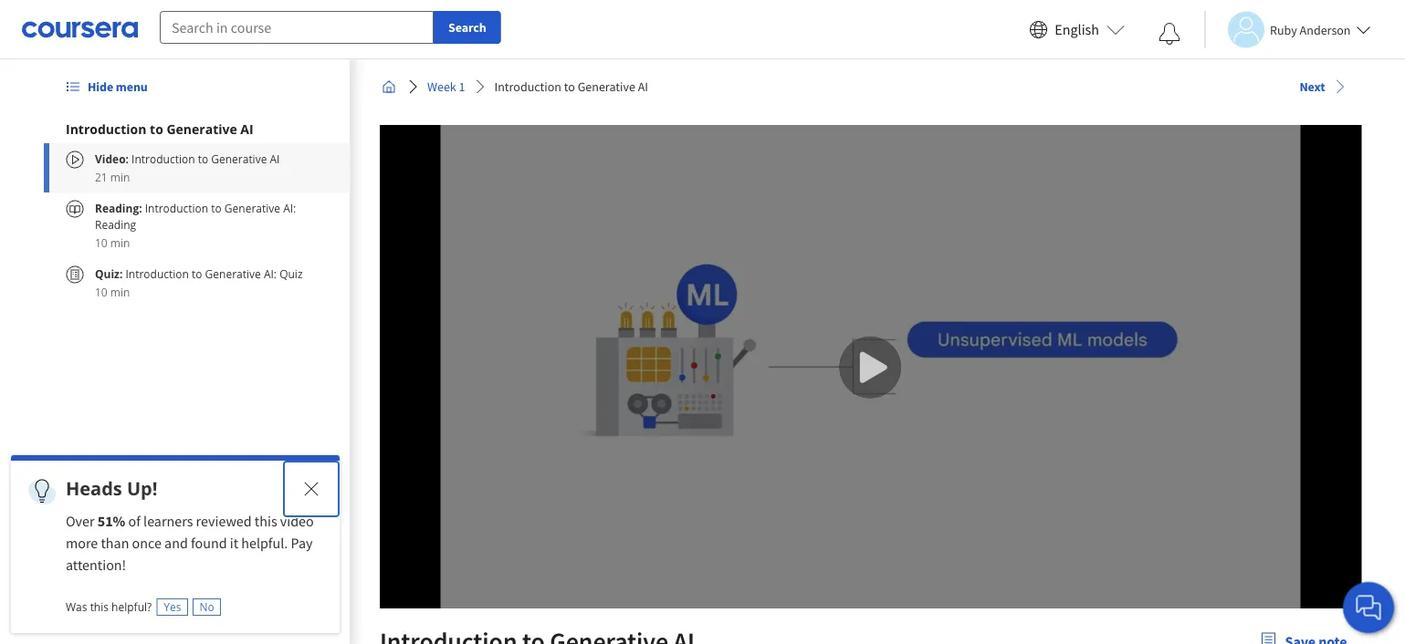 Task type: locate. For each thing, give the bounding box(es) containing it.
21
[[95, 169, 107, 184]]

this right was on the left
[[90, 600, 109, 615]]

introduction to generative ai inside "link"
[[494, 79, 648, 95]]

0 vertical spatial 10
[[95, 235, 107, 250]]

0:00 / 21:59
[[466, 600, 543, 618]]

min
[[110, 169, 130, 184], [110, 235, 130, 250], [110, 284, 130, 299]]

introduction to generative ai
[[494, 79, 648, 95], [66, 120, 253, 137]]

learners
[[143, 512, 193, 530]]

introduction to generative ai inside dropdown button
[[66, 120, 253, 137]]

0 vertical spatial ai
[[637, 79, 648, 95]]

min down reading
[[110, 235, 130, 250]]

min inside quiz: introduction to generative ai: quiz 10 min
[[110, 284, 130, 299]]

1 horizontal spatial this
[[255, 512, 277, 530]]

generative inside quiz: introduction to generative ai: quiz 10 min
[[205, 266, 261, 281]]

ai
[[637, 79, 648, 95], [240, 120, 253, 137], [270, 151, 280, 166]]

generative inside video: introduction to generative ai 21 min
[[211, 151, 267, 166]]

0 horizontal spatial ai
[[240, 120, 253, 137]]

pay
[[291, 534, 313, 552]]

min right 21
[[110, 169, 130, 184]]

introduction to generative ai button
[[66, 120, 328, 138]]

heads up!
[[66, 476, 157, 501]]

1 horizontal spatial ai
[[270, 151, 280, 166]]

2 horizontal spatial ai
[[637, 79, 648, 95]]

1 vertical spatial ai:
[[264, 266, 277, 281]]

2 vertical spatial ai
[[270, 151, 280, 166]]

0 vertical spatial ai:
[[283, 200, 296, 215]]

1 vertical spatial min
[[110, 235, 130, 250]]

21 minutes 59 seconds element
[[511, 600, 543, 618]]

ai inside introduction to generative ai dropdown button
[[240, 120, 253, 137]]

full screen image
[[1331, 600, 1355, 618]]

min inside video: introduction to generative ai 21 min
[[110, 169, 130, 184]]

reading
[[95, 217, 136, 232]]

introduction down introduction to generative ai dropdown button
[[132, 151, 195, 166]]

10 down reading
[[95, 235, 107, 250]]

video:
[[95, 151, 129, 166]]

to
[[564, 79, 575, 95], [150, 120, 163, 137], [198, 151, 208, 166], [211, 200, 222, 215], [192, 266, 202, 281]]

/
[[499, 600, 503, 618]]

ruby anderson
[[1270, 21, 1351, 38]]

ai:
[[283, 200, 296, 215], [264, 266, 277, 281]]

introduction right 1
[[494, 79, 561, 95]]

no
[[199, 600, 214, 615]]

1 horizontal spatial ai:
[[283, 200, 296, 215]]

heads
[[66, 476, 122, 501]]

10
[[95, 235, 107, 250], [95, 284, 107, 299]]

anderson
[[1300, 21, 1351, 38]]

play image
[[393, 601, 411, 616]]

ruby anderson button
[[1204, 11, 1371, 48]]

10 min
[[95, 235, 130, 250]]

hide
[[88, 79, 113, 95]]

yes
[[164, 600, 181, 615]]

found
[[191, 534, 227, 552]]

introduction right quiz:
[[126, 266, 189, 281]]

ai inside the introduction to generative ai "link"
[[637, 79, 648, 95]]

0 vertical spatial introduction to generative ai
[[494, 79, 648, 95]]

to inside "link"
[[564, 79, 575, 95]]

1 vertical spatial introduction to generative ai
[[66, 120, 253, 137]]

ai: left quiz
[[264, 266, 277, 281]]

up!
[[127, 476, 157, 501]]

home image
[[381, 79, 396, 94]]

introduction to generative ai for the introduction to generative ai "link"
[[494, 79, 648, 95]]

1 vertical spatial ai
[[240, 120, 253, 137]]

introduction up video:
[[66, 120, 146, 137]]

to inside video: introduction to generative ai 21 min
[[198, 151, 208, 166]]

attention!
[[66, 556, 126, 574]]

chat with us image
[[1354, 593, 1383, 623]]

0 horizontal spatial ai:
[[264, 266, 277, 281]]

0 vertical spatial this
[[255, 512, 277, 530]]

week 1 link
[[419, 70, 472, 103]]

3 min from the top
[[110, 284, 130, 299]]

this
[[255, 512, 277, 530], [90, 600, 109, 615]]

21:59
[[511, 600, 543, 618]]

helpful.
[[241, 534, 288, 552]]

introduction
[[494, 79, 561, 95], [66, 120, 146, 137], [132, 151, 195, 166], [145, 200, 208, 215], [126, 266, 189, 281]]

english button
[[1022, 0, 1132, 59]]

min down quiz:
[[110, 284, 130, 299]]

next
[[1299, 78, 1325, 95]]

generative
[[577, 79, 635, 95], [167, 120, 237, 137], [211, 151, 267, 166], [224, 200, 280, 215], [205, 266, 261, 281]]

1 horizontal spatial introduction to generative ai
[[494, 79, 648, 95]]

ai: inside introduction to generative ai: reading
[[283, 200, 296, 215]]

next button
[[1292, 70, 1354, 103]]

menu
[[116, 79, 148, 95]]

ai for the introduction to generative ai "link"
[[637, 79, 648, 95]]

video: introduction to generative ai 21 min
[[95, 151, 280, 184]]

this up helpful.
[[255, 512, 277, 530]]

heads up! dialog
[[11, 456, 340, 634]]

ai: up quiz
[[283, 200, 296, 215]]

introduction inside video: introduction to generative ai 21 min
[[132, 151, 195, 166]]

introduction to generative ai link
[[487, 70, 655, 103]]

0 vertical spatial min
[[110, 169, 130, 184]]

reviewed
[[196, 512, 252, 530]]

1 10 from the top
[[95, 235, 107, 250]]

0 horizontal spatial introduction to generative ai
[[66, 120, 253, 137]]

ai: inside quiz: introduction to generative ai: quiz 10 min
[[264, 266, 277, 281]]

2 vertical spatial min
[[110, 284, 130, 299]]

1 vertical spatial 10
[[95, 284, 107, 299]]

to inside introduction to generative ai: reading
[[211, 200, 222, 215]]

0 minutes 0 seconds element
[[466, 600, 491, 618]]

search
[[448, 19, 486, 36]]

2 10 from the top
[[95, 284, 107, 299]]

introduction down video: introduction to generative ai 21 min at the left of the page
[[145, 200, 208, 215]]

51%
[[97, 512, 125, 530]]

1 vertical spatial this
[[90, 600, 109, 615]]

1 min from the top
[[110, 169, 130, 184]]

10 down quiz:
[[95, 284, 107, 299]]

generative inside introduction to generative ai: reading
[[224, 200, 280, 215]]



Task type: describe. For each thing, give the bounding box(es) containing it.
to inside quiz: introduction to generative ai: quiz 10 min
[[192, 266, 202, 281]]

quiz
[[279, 266, 303, 281]]

this inside of learners reviewed this video more than once and found it helpful. pay attention!
[[255, 512, 277, 530]]

0 horizontal spatial this
[[90, 600, 109, 615]]

10 inside quiz: introduction to generative ai: quiz 10 min
[[95, 284, 107, 299]]

hide menu button
[[58, 70, 155, 103]]

was
[[66, 600, 87, 615]]

it
[[230, 534, 238, 552]]

quiz:
[[95, 266, 123, 281]]

than
[[101, 534, 129, 552]]

ai inside video: introduction to generative ai 21 min
[[270, 151, 280, 166]]

close image
[[300, 478, 322, 500]]

no button
[[193, 599, 221, 616]]

Search in course text field
[[160, 11, 434, 44]]

over 51%
[[66, 512, 125, 530]]

quiz: introduction to generative ai: quiz 10 min
[[95, 266, 303, 299]]

introduction inside introduction to generative ai: reading
[[145, 200, 208, 215]]

generative inside the introduction to generative ai "link"
[[577, 79, 635, 95]]

week 1
[[427, 79, 465, 95]]

mute image
[[422, 600, 446, 618]]

reading:
[[95, 200, 145, 215]]

1
[[458, 79, 465, 95]]

week
[[427, 79, 456, 95]]

was this helpful?
[[66, 600, 152, 615]]

english
[[1055, 21, 1099, 39]]

lightbulb image
[[27, 477, 57, 507]]

yes button
[[157, 599, 188, 616]]

and
[[164, 534, 188, 552]]

hide menu
[[88, 79, 148, 95]]

introduction inside dropdown button
[[66, 120, 146, 137]]

introduction to generative ai for introduction to generative ai dropdown button
[[66, 120, 253, 137]]

to inside dropdown button
[[150, 120, 163, 137]]

coursera image
[[22, 15, 138, 44]]

ai for introduction to generative ai dropdown button
[[240, 120, 253, 137]]

introduction inside "link"
[[494, 79, 561, 95]]

search button
[[434, 11, 501, 44]]

ruby
[[1270, 21, 1297, 38]]

once
[[132, 534, 162, 552]]

more
[[66, 534, 98, 552]]

of learners reviewed this video more than once and found it helpful. pay attention!
[[66, 512, 317, 574]]

0:00
[[466, 600, 491, 618]]

introduction inside quiz: introduction to generative ai: quiz 10 min
[[126, 266, 189, 281]]

2 min from the top
[[110, 235, 130, 250]]

introduction to generative ai: reading
[[95, 200, 296, 232]]

helpful?
[[111, 600, 152, 615]]

over
[[66, 512, 95, 530]]

show notifications image
[[1159, 23, 1180, 45]]

generative inside introduction to generative ai dropdown button
[[167, 120, 237, 137]]

video
[[280, 512, 314, 530]]

of
[[128, 512, 140, 530]]



Task type: vqa. For each thing, say whether or not it's contained in the screenshot.
Coursera IMAGE
yes



